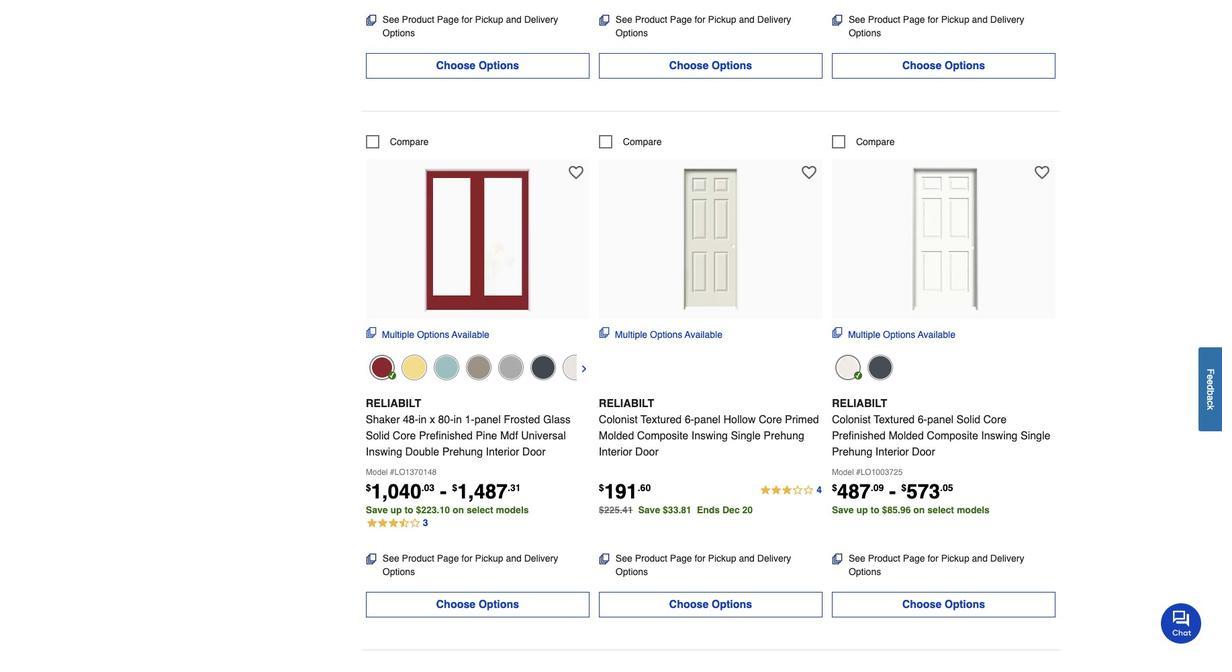 Task type: locate. For each thing, give the bounding box(es) containing it.
0 horizontal spatial single
[[731, 430, 761, 442]]

1,487
[[458, 480, 508, 503]]

compare inside 1000469031 element
[[857, 137, 895, 147]]

1 horizontal spatial core
[[759, 414, 783, 426]]

4 $ from the left
[[832, 483, 838, 493]]

1 horizontal spatial up
[[857, 505, 869, 516]]

2 - from the left
[[890, 480, 896, 503]]

2 horizontal spatial core
[[984, 414, 1007, 426]]

colonist inside reliabilt colonist textured 6-panel hollow core primed molded composite inswing single prehung interior door
[[599, 414, 638, 426]]

2 door from the left
[[636, 446, 659, 458]]

1 horizontal spatial -
[[890, 480, 896, 503]]

select for 573
[[928, 505, 955, 516]]

2 panel from the left
[[695, 414, 721, 426]]

on down 573
[[914, 505, 926, 516]]

choose options link
[[366, 53, 590, 79], [599, 53, 823, 79], [832, 53, 1056, 79], [366, 592, 590, 617], [599, 592, 823, 617], [832, 592, 1056, 617]]

2 interior from the left
[[599, 446, 633, 458]]

prehung up model # lo1003725
[[832, 446, 873, 458]]

compare for 1000469031 element
[[857, 137, 895, 147]]

0 horizontal spatial inswing
[[366, 446, 403, 458]]

k
[[1206, 406, 1217, 410]]

2 multiple options available from the left
[[615, 329, 723, 340]]

to left $85.96
[[871, 505, 880, 516]]

$ 487 .09 - $ 573 .05
[[832, 480, 954, 503]]

# up 1,040
[[390, 468, 395, 477]]

model
[[366, 468, 388, 477], [832, 468, 854, 477]]

reliabilt
[[366, 398, 421, 410], [599, 398, 655, 410], [832, 398, 888, 410]]

1 composite from the left
[[637, 430, 689, 442]]

model for shaker 48-in x 80-in 1-panel frosted glass solid core prefinished pine mdf universal inswing double prehung interior door
[[366, 468, 388, 477]]

molded
[[599, 430, 635, 442], [889, 430, 924, 442]]

in left 1-
[[454, 414, 462, 426]]

up down 487
[[857, 505, 869, 516]]

0 horizontal spatial prehung
[[443, 446, 483, 458]]

2 colonist from the left
[[832, 414, 871, 426]]

3 button
[[366, 516, 590, 531]]

prehung down pine
[[443, 446, 483, 458]]

2 horizontal spatial inswing
[[982, 430, 1018, 442]]

prefinished inside "reliabilt colonist textured 6-panel solid core prefinished molded composite inswing single prehung interior door"
[[832, 430, 886, 442]]

molded inside reliabilt colonist textured 6-panel hollow core primed molded composite inswing single prehung interior door
[[599, 430, 635, 442]]

4 button
[[760, 483, 823, 499]]

3 save from the left
[[832, 505, 854, 516]]

multiple
[[382, 329, 415, 340], [615, 329, 648, 340], [849, 329, 881, 340]]

prehung
[[764, 430, 805, 442], [443, 446, 483, 458], [832, 446, 873, 458]]

0 horizontal spatial multiple options available
[[382, 329, 490, 340]]

0 horizontal spatial door
[[523, 446, 546, 458]]

compare inside 1002328332 element
[[390, 137, 429, 147]]

1 models from the left
[[496, 505, 529, 516]]

1 multiple from the left
[[382, 329, 415, 340]]

# for prehung
[[857, 468, 861, 477]]

0 horizontal spatial select
[[467, 505, 494, 516]]

options
[[383, 28, 415, 38], [616, 28, 648, 38], [849, 28, 882, 38], [479, 60, 519, 72], [712, 60, 753, 72], [945, 60, 986, 72], [417, 329, 450, 340], [650, 329, 683, 340], [884, 329, 916, 340], [383, 566, 415, 577], [616, 566, 648, 577], [849, 566, 882, 577], [479, 599, 519, 611], [712, 599, 753, 611], [945, 599, 986, 611]]

compare for 1002328332 element
[[390, 137, 429, 147]]

2 horizontal spatial panel
[[928, 414, 954, 426]]

$487.09-$573.05 element
[[832, 480, 954, 503]]

select
[[467, 505, 494, 516], [928, 505, 955, 516]]

0 horizontal spatial textured
[[641, 414, 682, 426]]

-
[[440, 480, 447, 503], [890, 480, 896, 503]]

1000469031 element
[[832, 135, 895, 149]]

prefinished down the 80-
[[419, 430, 473, 442]]

panel
[[475, 414, 501, 426], [695, 414, 721, 426], [928, 414, 954, 426]]

0 horizontal spatial 6-
[[685, 414, 695, 426]]

2 horizontal spatial compare
[[857, 137, 895, 147]]

compare for 1000465889 element
[[623, 137, 662, 147]]

$ up save up to $85.96 on select models
[[902, 483, 907, 493]]

available
[[452, 329, 490, 340], [685, 329, 723, 340], [918, 329, 956, 340]]

1 horizontal spatial molded
[[889, 430, 924, 442]]

0 horizontal spatial prefinished
[[419, 430, 473, 442]]

0 horizontal spatial composite
[[637, 430, 689, 442]]

hollow
[[724, 414, 756, 426]]

1 horizontal spatial inswing
[[692, 430, 728, 442]]

1 horizontal spatial compare
[[623, 137, 662, 147]]

2 multiple options available link from the left
[[599, 327, 723, 341]]

models
[[496, 505, 529, 516], [957, 505, 990, 516]]

1 horizontal spatial in
[[454, 414, 462, 426]]

0 horizontal spatial -
[[440, 480, 447, 503]]

choose
[[436, 60, 476, 72], [670, 60, 709, 72], [903, 60, 942, 72], [436, 599, 476, 611], [670, 599, 709, 611], [903, 599, 942, 611]]

select for 1,487
[[467, 505, 494, 516]]

chat invite button image
[[1162, 603, 1203, 644]]

on down $1,040.03-$1,487.31 element
[[453, 505, 464, 516]]

colonist right primed
[[832, 414, 871, 426]]

2 on from the left
[[914, 505, 926, 516]]

2 horizontal spatial door
[[913, 446, 936, 458]]

textured
[[641, 414, 682, 426], [874, 414, 915, 426]]

dec
[[723, 505, 740, 516]]

0 horizontal spatial heart outline image
[[569, 165, 584, 180]]

2 reliabilt from the left
[[599, 398, 655, 410]]

0 horizontal spatial available
[[452, 329, 490, 340]]

2 compare from the left
[[623, 137, 662, 147]]

1 horizontal spatial single
[[1021, 430, 1051, 442]]

0 horizontal spatial model
[[366, 468, 388, 477]]

1 horizontal spatial door
[[636, 446, 659, 458]]

multiple options available link for reliabilt colonist textured 6-panel solid core prefinished molded composite inswing single prehung interior door image
[[832, 327, 956, 341]]

1 horizontal spatial available
[[685, 329, 723, 340]]

2 save from the left
[[639, 505, 661, 516]]

1 horizontal spatial panel
[[695, 414, 721, 426]]

1 horizontal spatial #
[[857, 468, 861, 477]]

core inside "reliabilt shaker 48-in x 80-in 1-panel frosted glass solid core prefinished pine mdf universal inswing double prehung interior door"
[[393, 430, 416, 442]]

3 panel from the left
[[928, 414, 954, 426]]

core inside "reliabilt colonist textured 6-panel solid core prefinished molded composite inswing single prehung interior door"
[[984, 414, 1007, 426]]

0 horizontal spatial multiple options available link
[[366, 327, 490, 341]]

multiple for second multiple options available link from the left
[[615, 329, 648, 340]]

1 save from the left
[[366, 505, 388, 516]]

models for 1,487
[[496, 505, 529, 516]]

1-
[[465, 414, 475, 426]]

3 reliabilt from the left
[[832, 398, 888, 410]]

2 textured from the left
[[874, 414, 915, 426]]

3
[[423, 517, 428, 528]]

prehung down primed
[[764, 430, 805, 442]]

1 horizontal spatial save
[[639, 505, 661, 516]]

1 horizontal spatial interior
[[599, 446, 633, 458]]

0 horizontal spatial compare
[[390, 137, 429, 147]]

2 models from the left
[[957, 505, 990, 516]]

save for 487
[[832, 505, 854, 516]]

core inside reliabilt colonist textured 6-panel hollow core primed molded composite inswing single prehung interior door
[[759, 414, 783, 426]]

inswing
[[692, 430, 728, 442], [982, 430, 1018, 442], [366, 446, 403, 458]]

to
[[405, 505, 414, 516], [871, 505, 880, 516]]

select down '.05'
[[928, 505, 955, 516]]

$ inside $ 191 .60
[[599, 483, 604, 493]]

shaker
[[366, 414, 400, 426]]

$ for 191
[[599, 483, 604, 493]]

1 textured from the left
[[641, 414, 682, 426]]

colonist
[[599, 414, 638, 426], [832, 414, 871, 426]]

1 horizontal spatial heart outline image
[[802, 165, 817, 180]]

textured inside "reliabilt colonist textured 6-panel solid core prefinished molded composite inswing single prehung interior door"
[[874, 414, 915, 426]]

1 multiple options available link from the left
[[366, 327, 490, 341]]

3 $ from the left
[[599, 483, 604, 493]]

1 select from the left
[[467, 505, 494, 516]]

prefinished inside "reliabilt shaker 48-in x 80-in 1-panel frosted glass solid core prefinished pine mdf universal inswing double prehung interior door"
[[419, 430, 473, 442]]

1 horizontal spatial colonist
[[832, 414, 871, 426]]

available for multiple options available link associated with reliabilt colonist textured 6-panel solid core prefinished molded composite inswing single prehung interior door image
[[918, 329, 956, 340]]

molded up 191
[[599, 430, 635, 442]]

- right the .03 at left
[[440, 480, 447, 503]]

3 interior from the left
[[876, 446, 910, 458]]

page
[[437, 14, 459, 25], [670, 14, 692, 25], [904, 14, 926, 25], [437, 553, 459, 564], [670, 553, 692, 564], [904, 553, 926, 564]]

# for core
[[390, 468, 395, 477]]

choose options
[[436, 60, 519, 72], [670, 60, 753, 72], [903, 60, 986, 72], [436, 599, 519, 611], [670, 599, 753, 611], [903, 599, 986, 611]]

0 horizontal spatial up
[[391, 505, 402, 516]]

1 heart outline image from the left
[[569, 165, 584, 180]]

model # lo1003725
[[832, 468, 903, 477]]

door up .60
[[636, 446, 659, 458]]

save down .60
[[639, 505, 661, 516]]

0 horizontal spatial solid
[[366, 430, 390, 442]]

prehung inside "reliabilt colonist textured 6-panel solid core prefinished molded composite inswing single prehung interior door"
[[832, 446, 873, 458]]

1 horizontal spatial solid
[[957, 414, 981, 426]]

inswing inside "reliabilt colonist textured 6-panel solid core prefinished molded composite inswing single prehung interior door"
[[982, 430, 1018, 442]]

3 multiple options available from the left
[[849, 329, 956, 340]]

white image
[[836, 355, 861, 380]]

.09
[[871, 483, 884, 493]]

2 select from the left
[[928, 505, 955, 516]]

- for 1,487
[[440, 480, 447, 503]]

core
[[759, 414, 783, 426], [984, 414, 1007, 426], [393, 430, 416, 442]]

save
[[366, 505, 388, 516], [639, 505, 661, 516], [832, 505, 854, 516]]

1 # from the left
[[390, 468, 395, 477]]

x
[[430, 414, 435, 426]]

0 horizontal spatial core
[[393, 430, 416, 442]]

molded inside "reliabilt colonist textured 6-panel solid core prefinished molded composite inswing single prehung interior door"
[[889, 430, 924, 442]]

ends dec 20 element
[[697, 505, 759, 516]]

2 multiple from the left
[[615, 329, 648, 340]]

2 horizontal spatial prehung
[[832, 446, 873, 458]]

door down universal
[[523, 446, 546, 458]]

0 horizontal spatial colonist
[[599, 414, 638, 426]]

2 molded from the left
[[889, 430, 924, 442]]

1 horizontal spatial select
[[928, 505, 955, 516]]

white image
[[563, 355, 588, 380]]

1 to from the left
[[405, 505, 414, 516]]

see product page for pickup and delivery options
[[383, 14, 559, 38], [616, 14, 792, 38], [849, 14, 1025, 38], [383, 553, 559, 577], [616, 553, 792, 577], [849, 553, 1025, 577]]

1 horizontal spatial to
[[871, 505, 880, 516]]

0 horizontal spatial multiple
[[382, 329, 415, 340]]

composite up '.05'
[[927, 430, 979, 442]]

mdf
[[501, 430, 518, 442]]

3 available from the left
[[918, 329, 956, 340]]

save for 1,040
[[366, 505, 388, 516]]

colonist for colonist textured 6-panel hollow core primed molded composite inswing single prehung interior door
[[599, 414, 638, 426]]

single for solid
[[1021, 430, 1051, 442]]

- right .09
[[890, 480, 896, 503]]

panel inside "reliabilt colonist textured 6-panel solid core prefinished molded composite inswing single prehung interior door"
[[928, 414, 954, 426]]

1 molded from the left
[[599, 430, 635, 442]]

$ up save up to $223.10 on select models
[[452, 483, 458, 493]]

0 horizontal spatial on
[[453, 505, 464, 516]]

multiple options available
[[382, 329, 490, 340], [615, 329, 723, 340], [849, 329, 956, 340]]

1002328332 element
[[366, 135, 429, 149]]

1 horizontal spatial on
[[914, 505, 926, 516]]

interior inside reliabilt colonist textured 6-panel hollow core primed molded composite inswing single prehung interior door
[[599, 446, 633, 458]]

1 $ from the left
[[366, 483, 371, 493]]

0 vertical spatial solid
[[957, 414, 981, 426]]

solid inside "reliabilt colonist textured 6-panel solid core prefinished molded composite inswing single prehung interior door"
[[957, 414, 981, 426]]

3 multiple options available link from the left
[[832, 327, 956, 341]]

on
[[453, 505, 464, 516], [914, 505, 926, 516]]

$ down model # lo1370148
[[366, 483, 371, 493]]

for
[[462, 14, 473, 25], [695, 14, 706, 25], [928, 14, 939, 25], [462, 553, 473, 564], [695, 553, 706, 564], [928, 553, 939, 564]]

2 horizontal spatial multiple options available link
[[832, 327, 956, 341]]

0 horizontal spatial reliabilt
[[366, 398, 421, 410]]

2 horizontal spatial reliabilt
[[832, 398, 888, 410]]

0 horizontal spatial to
[[405, 505, 414, 516]]

single
[[731, 430, 761, 442], [1021, 430, 1051, 442]]

product
[[402, 14, 435, 25], [635, 14, 668, 25], [869, 14, 901, 25], [402, 553, 435, 564], [635, 553, 668, 564], [869, 553, 901, 564]]

1 horizontal spatial 6-
[[918, 414, 928, 426]]

molded up lo1003725
[[889, 430, 924, 442]]

single inside reliabilt colonist textured 6-panel hollow core primed molded composite inswing single prehung interior door
[[731, 430, 761, 442]]

0 horizontal spatial in
[[419, 414, 427, 426]]

20
[[743, 505, 753, 516]]

0 horizontal spatial molded
[[599, 430, 635, 442]]

$ up $225.41
[[599, 483, 604, 493]]

2 composite from the left
[[927, 430, 979, 442]]

save down 487
[[832, 505, 854, 516]]

interior down mdf
[[486, 446, 520, 458]]

door
[[523, 446, 546, 458], [636, 446, 659, 458], [913, 446, 936, 458]]

6-
[[685, 414, 695, 426], [918, 414, 928, 426]]

1 prefinished from the left
[[419, 430, 473, 442]]

reliabilt inside "reliabilt shaker 48-in x 80-in 1-panel frosted glass solid core prefinished pine mdf universal inswing double prehung interior door"
[[366, 398, 421, 410]]

0 horizontal spatial interior
[[486, 446, 520, 458]]

heart outline image
[[569, 165, 584, 180], [802, 165, 817, 180]]

door inside "reliabilt colonist textured 6-panel solid core prefinished molded composite inswing single prehung interior door"
[[913, 446, 936, 458]]

0 horizontal spatial #
[[390, 468, 395, 477]]

available for reliabilt shaker 48-in x 80-in 1-panel frosted glass solid core prefinished pine mdf universal inswing double prehung interior door image's multiple options available link
[[452, 329, 490, 340]]

select down 1,487
[[467, 505, 494, 516]]

up
[[391, 505, 402, 516], [857, 505, 869, 516]]

door up 573
[[913, 446, 936, 458]]

inswing inside reliabilt colonist textured 6-panel hollow core primed molded composite inswing single prehung interior door
[[692, 430, 728, 442]]

2 model from the left
[[832, 468, 854, 477]]

$ for 1,040
[[366, 483, 371, 493]]

solid
[[957, 414, 981, 426], [366, 430, 390, 442]]

composite inside "reliabilt colonist textured 6-panel solid core prefinished molded composite inswing single prehung interior door"
[[927, 430, 979, 442]]

1 door from the left
[[523, 446, 546, 458]]

1 horizontal spatial multiple options available link
[[599, 327, 723, 341]]

2 # from the left
[[857, 468, 861, 477]]

#
[[390, 468, 395, 477], [857, 468, 861, 477]]

interior up 191
[[599, 446, 633, 458]]

$33.81
[[663, 505, 692, 516]]

1 horizontal spatial prehung
[[764, 430, 805, 442]]

0 horizontal spatial models
[[496, 505, 529, 516]]

0 horizontal spatial save
[[366, 505, 388, 516]]

2 horizontal spatial multiple options available
[[849, 329, 956, 340]]

prefinished up model # lo1003725
[[832, 430, 886, 442]]

.05
[[941, 483, 954, 493]]

f e e d b a c k button
[[1199, 348, 1223, 432]]

1 horizontal spatial prefinished
[[832, 430, 886, 442]]

reliabilt inside reliabilt colonist textured 6-panel hollow core primed molded composite inswing single prehung interior door
[[599, 398, 655, 410]]

$223.10
[[416, 505, 450, 516]]

and
[[506, 14, 522, 25], [739, 14, 755, 25], [973, 14, 988, 25], [506, 553, 522, 564], [739, 553, 755, 564], [973, 553, 988, 564]]

compare
[[390, 137, 429, 147], [623, 137, 662, 147], [857, 137, 895, 147]]

composite up .60
[[637, 430, 689, 442]]

interior up lo1003725
[[876, 446, 910, 458]]

48-
[[403, 414, 419, 426]]

textured for colonist textured 6-panel solid core prefinished molded composite inswing single prehung interior door
[[874, 414, 915, 426]]

2 horizontal spatial interior
[[876, 446, 910, 458]]

panel inside reliabilt colonist textured 6-panel hollow core primed molded composite inswing single prehung interior door
[[695, 414, 721, 426]]

2 horizontal spatial save
[[832, 505, 854, 516]]

see
[[383, 14, 400, 25], [616, 14, 633, 25], [849, 14, 866, 25], [383, 553, 400, 564], [616, 553, 633, 564], [849, 553, 866, 564]]

1 panel from the left
[[475, 414, 501, 426]]

1 horizontal spatial reliabilt
[[599, 398, 655, 410]]

in
[[419, 414, 427, 426], [454, 414, 462, 426]]

multiple options available link
[[366, 327, 490, 341], [599, 327, 723, 341], [832, 327, 956, 341]]

save up to $223.10 on select models
[[366, 505, 529, 516]]

1 interior from the left
[[486, 446, 520, 458]]

universal
[[521, 430, 566, 442]]

1 horizontal spatial models
[[957, 505, 990, 516]]

in left x
[[419, 414, 427, 426]]

single for hollow
[[731, 430, 761, 442]]

was price $225.41 element
[[599, 501, 639, 516]]

colonist right glass
[[599, 414, 638, 426]]

multiple options available for second multiple options available link from the left
[[615, 329, 723, 340]]

interior
[[486, 446, 520, 458], [599, 446, 633, 458], [876, 446, 910, 458]]

6- inside "reliabilt colonist textured 6-panel solid core prefinished molded composite inswing single prehung interior door"
[[918, 414, 928, 426]]

1 6- from the left
[[685, 414, 695, 426]]

to down 1,040
[[405, 505, 414, 516]]

interior inside "reliabilt colonist textured 6-panel solid core prefinished molded composite inswing single prehung interior door"
[[876, 446, 910, 458]]

door for colonist textured 6-panel hollow core primed molded composite inswing single prehung interior door
[[636, 446, 659, 458]]

3.5 stars image
[[366, 516, 429, 531]]

driftwood image
[[498, 355, 524, 380]]

$
[[366, 483, 371, 493], [452, 483, 458, 493], [599, 483, 604, 493], [832, 483, 838, 493], [902, 483, 907, 493]]

1 vertical spatial solid
[[366, 430, 390, 442]]

1 single from the left
[[731, 430, 761, 442]]

1 reliabilt from the left
[[366, 398, 421, 410]]

compare inside 1000465889 element
[[623, 137, 662, 147]]

save down 1,040
[[366, 505, 388, 516]]

1 horizontal spatial composite
[[927, 430, 979, 442]]

up down 1,040
[[391, 505, 402, 516]]

e up d
[[1206, 375, 1217, 380]]

panel inside "reliabilt shaker 48-in x 80-in 1-panel frosted glass solid core prefinished pine mdf universal inswing double prehung interior door"
[[475, 414, 501, 426]]

colonist inside "reliabilt colonist textured 6-panel solid core prefinished molded composite inswing single prehung interior door"
[[832, 414, 871, 426]]

$ right the 4
[[832, 483, 838, 493]]

1 multiple options available from the left
[[382, 329, 490, 340]]

1 horizontal spatial multiple
[[615, 329, 648, 340]]

frosted
[[504, 414, 541, 426]]

4
[[817, 485, 822, 495]]

reliabilt inside "reliabilt colonist textured 6-panel solid core prefinished molded composite inswing single prehung interior door"
[[832, 398, 888, 410]]

model up 1,040
[[366, 468, 388, 477]]

2 up from the left
[[857, 505, 869, 516]]

2 single from the left
[[1021, 430, 1051, 442]]

6- inside reliabilt colonist textured 6-panel hollow core primed molded composite inswing single prehung interior door
[[685, 414, 695, 426]]

$ 191 .60
[[599, 480, 651, 503]]

# up 487
[[857, 468, 861, 477]]

2 available from the left
[[685, 329, 723, 340]]

pickup
[[475, 14, 504, 25], [709, 14, 737, 25], [942, 14, 970, 25], [475, 553, 504, 564], [709, 553, 737, 564], [942, 553, 970, 564]]

1 horizontal spatial multiple options available
[[615, 329, 723, 340]]

lo1003725
[[861, 468, 903, 477]]

1 up from the left
[[391, 505, 402, 516]]

e
[[1206, 375, 1217, 380], [1206, 380, 1217, 385]]

$225.41
[[599, 505, 633, 516]]

door inside reliabilt colonist textured 6-panel hollow core primed molded composite inswing single prehung interior door
[[636, 446, 659, 458]]

1 horizontal spatial model
[[832, 468, 854, 477]]

2 to from the left
[[871, 505, 880, 516]]

3 compare from the left
[[857, 137, 895, 147]]

1 model from the left
[[366, 468, 388, 477]]

6- for solid
[[918, 414, 928, 426]]

1 colonist from the left
[[599, 414, 638, 426]]

composite inside reliabilt colonist textured 6-panel hollow core primed molded composite inswing single prehung interior door
[[637, 430, 689, 442]]

2 6- from the left
[[918, 414, 928, 426]]

3 multiple from the left
[[849, 329, 881, 340]]

1 - from the left
[[440, 480, 447, 503]]

2 horizontal spatial available
[[918, 329, 956, 340]]

e up b on the right of page
[[1206, 380, 1217, 385]]

1 compare from the left
[[390, 137, 429, 147]]

3 door from the left
[[913, 446, 936, 458]]

.03
[[422, 483, 435, 493]]

textured inside reliabilt colonist textured 6-panel hollow core primed molded composite inswing single prehung interior door
[[641, 414, 682, 426]]

2 horizontal spatial multiple
[[849, 329, 881, 340]]

prefinished
[[419, 430, 473, 442], [832, 430, 886, 442]]

model up 487
[[832, 468, 854, 477]]

1 horizontal spatial textured
[[874, 414, 915, 426]]

0 horizontal spatial panel
[[475, 414, 501, 426]]

single inside "reliabilt colonist textured 6-panel solid core prefinished molded composite inswing single prehung interior door"
[[1021, 430, 1051, 442]]

on for 573
[[914, 505, 926, 516]]

multiple options available link for reliabilt shaker 48-in x 80-in 1-panel frosted glass solid core prefinished pine mdf universal inswing double prehung interior door image
[[366, 327, 490, 341]]

prehung inside reliabilt colonist textured 6-panel hollow core primed molded composite inswing single prehung interior door
[[764, 430, 805, 442]]

1 available from the left
[[452, 329, 490, 340]]

2 prefinished from the left
[[832, 430, 886, 442]]

savings save $33.81 element
[[639, 505, 759, 516]]

1 on from the left
[[453, 505, 464, 516]]

composite
[[637, 430, 689, 442], [927, 430, 979, 442]]

delivery
[[525, 14, 559, 25], [758, 14, 792, 25], [991, 14, 1025, 25], [525, 553, 559, 564], [758, 553, 792, 564], [991, 553, 1025, 564]]



Task type: describe. For each thing, give the bounding box(es) containing it.
reliabilt colonist textured 6-panel solid core prefinished molded composite inswing single prehung interior door image
[[870, 166, 1018, 314]]

slate image
[[868, 355, 894, 380]]

- for 573
[[890, 480, 896, 503]]

$ for 487
[[832, 483, 838, 493]]

reliabilt for reliabilt colonist textured 6-panel hollow core primed molded composite inswing single prehung interior door
[[599, 398, 655, 410]]

heart outline image
[[1035, 165, 1050, 180]]

c
[[1206, 401, 1217, 406]]

model # lo1370148
[[366, 468, 437, 477]]

textured for colonist textured 6-panel hollow core primed molded composite inswing single prehung interior door
[[641, 414, 682, 426]]

$85.96
[[883, 505, 911, 516]]

.60
[[638, 483, 651, 493]]

model for colonist textured 6-panel solid core prefinished molded composite inswing single prehung interior door
[[832, 468, 854, 477]]

glass
[[544, 414, 571, 426]]

interior for reliabilt colonist textured 6-panel hollow core primed molded composite inswing single prehung interior door
[[599, 446, 633, 458]]

1,040
[[371, 480, 422, 503]]

pine
[[476, 430, 498, 442]]

up for 1,040
[[391, 505, 402, 516]]

prehung inside "reliabilt shaker 48-in x 80-in 1-panel frosted glass solid core prefinished pine mdf universal inswing double prehung interior door"
[[443, 446, 483, 458]]

to for 1,040
[[405, 505, 414, 516]]

.31
[[508, 483, 521, 493]]

to for 487
[[871, 505, 880, 516]]

models for 573
[[957, 505, 990, 516]]

door for colonist textured 6-panel solid core prefinished molded composite inswing single prehung interior door
[[913, 446, 936, 458]]

door inside "reliabilt shaker 48-in x 80-in 1-panel frosted glass solid core prefinished pine mdf universal inswing double prehung interior door"
[[523, 446, 546, 458]]

5 $ from the left
[[902, 483, 907, 493]]

colonist for colonist textured 6-panel solid core prefinished molded composite inswing single prehung interior door
[[832, 414, 871, 426]]

lo1370148
[[395, 468, 437, 477]]

reliabilt for reliabilt shaker 48-in x 80-in 1-panel frosted glass solid core prefinished pine mdf universal inswing double prehung interior door
[[366, 398, 421, 410]]

2 $ from the left
[[452, 483, 458, 493]]

$ 1,040 .03 - $ 1,487 .31
[[366, 480, 521, 503]]

panel for colonist textured 6-panel hollow core primed molded composite inswing single prehung interior door
[[695, 414, 721, 426]]

$191.60 element
[[599, 480, 651, 503]]

1 e from the top
[[1206, 375, 1217, 380]]

molded for colonist textured 6-panel solid core prefinished molded composite inswing single prehung interior door
[[889, 430, 924, 442]]

reliabilt colonist textured 6-panel hollow core primed molded composite inswing single prehung interior door
[[599, 398, 820, 458]]

f e e d b a c k
[[1206, 369, 1217, 410]]

$225.41 save $33.81 ends dec 20
[[599, 505, 753, 516]]

1000465889 element
[[599, 135, 662, 149]]

2 heart outline image from the left
[[802, 165, 817, 180]]

reliabilt shaker 48-in x 80-in 1-panel frosted glass solid core prefinished pine mdf universal inswing double prehung interior door
[[366, 398, 571, 458]]

sand piper image
[[466, 355, 492, 380]]

solid inside "reliabilt shaker 48-in x 80-in 1-panel frosted glass solid core prefinished pine mdf universal inswing double prehung interior door"
[[366, 430, 390, 442]]

on for 1,487
[[453, 505, 464, 516]]

ends
[[697, 505, 720, 516]]

191
[[604, 480, 638, 503]]

panel for colonist textured 6-panel solid core prefinished molded composite inswing single prehung interior door
[[928, 414, 954, 426]]

up for 487
[[857, 505, 869, 516]]

2 e from the top
[[1206, 380, 1217, 385]]

multiple options available for reliabilt shaker 48-in x 80-in 1-panel frosted glass solid core prefinished pine mdf universal inswing double prehung interior door image's multiple options available link
[[382, 329, 490, 340]]

multiple options available for multiple options available link associated with reliabilt colonist textured 6-panel solid core prefinished molded composite inswing single prehung interior door image
[[849, 329, 956, 340]]

multiple for multiple options available link associated with reliabilt colonist textured 6-panel solid core prefinished molded composite inswing single prehung interior door image
[[849, 329, 881, 340]]

interior for reliabilt colonist textured 6-panel solid core prefinished molded composite inswing single prehung interior door
[[876, 446, 910, 458]]

available for second multiple options available link from the left
[[685, 329, 723, 340]]

multiple for reliabilt shaker 48-in x 80-in 1-panel frosted glass solid core prefinished pine mdf universal inswing double prehung interior door image's multiple options available link
[[382, 329, 415, 340]]

inswing inside "reliabilt shaker 48-in x 80-in 1-panel frosted glass solid core prefinished pine mdf universal inswing double prehung interior door"
[[366, 446, 403, 458]]

d
[[1206, 385, 1217, 390]]

inswing for hollow
[[692, 430, 728, 442]]

save up to $85.96 on select models
[[832, 505, 990, 516]]

573
[[907, 480, 941, 503]]

1 in from the left
[[419, 414, 427, 426]]

core for solid
[[984, 414, 1007, 426]]

marigold image
[[402, 355, 427, 380]]

primed
[[785, 414, 820, 426]]

a
[[1206, 396, 1217, 401]]

$1,040.03-$1,487.31 element
[[366, 480, 521, 503]]

prehung for prefinished
[[832, 446, 873, 458]]

interior inside "reliabilt shaker 48-in x 80-in 1-panel frosted glass solid core prefinished pine mdf universal inswing double prehung interior door"
[[486, 446, 520, 458]]

slate image
[[531, 355, 556, 380]]

double
[[405, 446, 440, 458]]

core for hollow
[[759, 414, 783, 426]]

molded for colonist textured 6-panel hollow core primed molded composite inswing single prehung interior door
[[599, 430, 635, 442]]

reliabilt for reliabilt colonist textured 6-panel solid core prefinished molded composite inswing single prehung interior door
[[832, 398, 888, 410]]

f
[[1206, 369, 1217, 375]]

487
[[838, 480, 871, 503]]

6- for hollow
[[685, 414, 695, 426]]

reliabilt shaker 48-in x 80-in 1-panel frosted glass solid core prefinished pine mdf universal inswing double prehung interior door image
[[404, 166, 552, 314]]

reliabilt colonist textured 6-panel solid core prefinished molded composite inswing single prehung interior door
[[832, 398, 1051, 458]]

prehung for primed
[[764, 430, 805, 442]]

composite for solid
[[927, 430, 979, 442]]

reliabilt colonist textured 6-panel hollow core primed molded composite inswing single prehung interior door image
[[637, 166, 785, 314]]

2 in from the left
[[454, 414, 462, 426]]

80-
[[438, 414, 454, 426]]

inswing for solid
[[982, 430, 1018, 442]]

b
[[1206, 390, 1217, 396]]

composite for hollow
[[637, 430, 689, 442]]

3 stars image
[[760, 483, 823, 499]]

sea mist image
[[434, 355, 459, 380]]

barn red image
[[369, 355, 395, 380]]



Task type: vqa. For each thing, say whether or not it's contained in the screenshot.
the frequently asked questions
no



